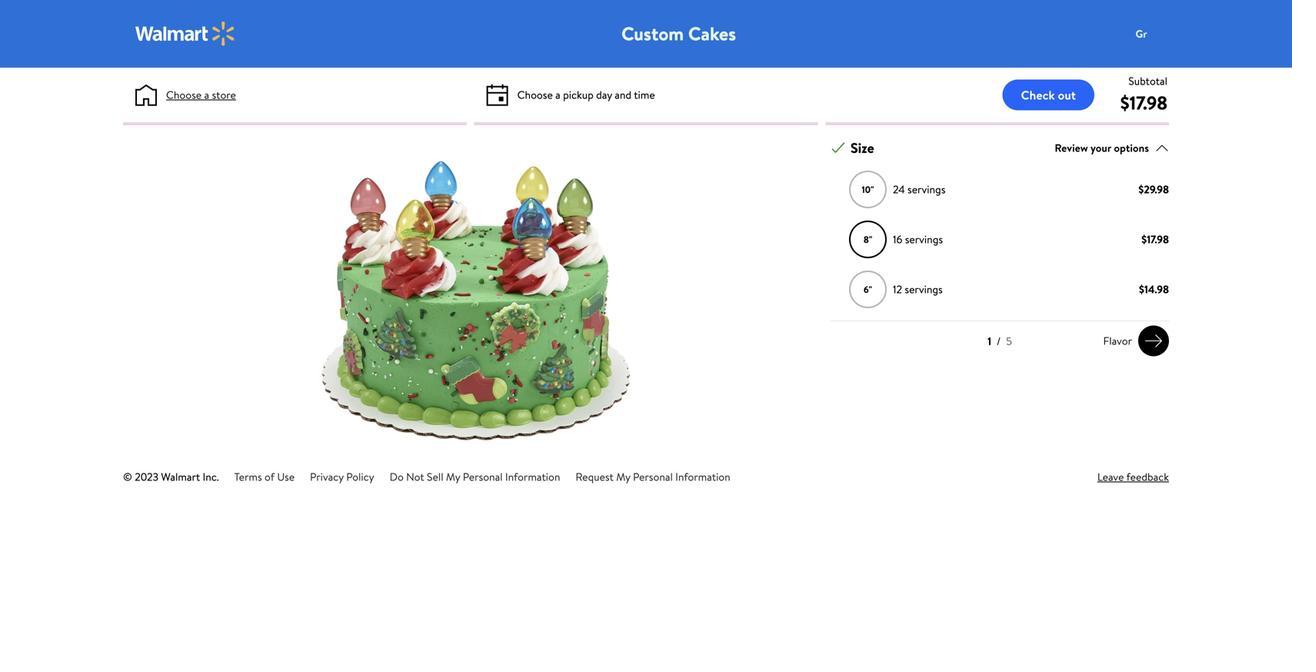 Task type: vqa. For each thing, say whether or not it's contained in the screenshot.
Walmart Site-Wide search field
no



Task type: describe. For each thing, give the bounding box(es) containing it.
subtotal
[[1128, 73, 1167, 88]]

choose for choose a store
[[166, 87, 202, 102]]

policy
[[346, 470, 374, 485]]

choose a pickup day and time
[[517, 87, 655, 102]]

gr button
[[1126, 18, 1187, 49]]

request
[[576, 470, 614, 485]]

custom
[[621, 21, 684, 47]]

24 servings
[[893, 182, 945, 197]]

16
[[893, 232, 902, 247]]

servings for 24 servings
[[907, 182, 945, 197]]

leave
[[1097, 470, 1124, 485]]

2023
[[135, 470, 158, 485]]

/
[[997, 334, 1001, 349]]

out
[[1058, 87, 1076, 103]]

ok image
[[831, 141, 845, 155]]

check out button
[[1002, 80, 1094, 110]]

icon for continue arrow image
[[1144, 332, 1163, 350]]

privacy policy
[[310, 470, 374, 485]]

time
[[634, 87, 655, 102]]

review
[[1055, 140, 1088, 155]]

choose a store link
[[166, 87, 236, 103]]

and
[[615, 87, 631, 102]]

© 2023 walmart inc.
[[123, 470, 219, 485]]

flavor
[[1103, 334, 1132, 348]]

10"
[[862, 183, 874, 196]]

size
[[851, 139, 874, 158]]

feedback
[[1126, 470, 1169, 485]]

request my personal information link
[[576, 470, 730, 485]]

custom cakes
[[621, 21, 736, 47]]

2 information from the left
[[675, 470, 730, 485]]

check out
[[1021, 87, 1076, 103]]

8"
[[864, 233, 872, 246]]

check
[[1021, 87, 1055, 103]]

5
[[1006, 334, 1012, 349]]

inc.
[[203, 470, 219, 485]]

choose for choose a pickup day and time
[[517, 87, 553, 102]]

sell
[[427, 470, 443, 485]]

walmart
[[161, 470, 200, 485]]

your
[[1091, 140, 1111, 155]]

servings for 12 servings
[[905, 282, 943, 297]]

back to walmart.com image
[[135, 22, 235, 46]]

up arrow image
[[1155, 141, 1169, 155]]

a for store
[[204, 87, 209, 102]]

gr
[[1135, 26, 1147, 41]]

not
[[406, 470, 424, 485]]

12
[[893, 282, 902, 297]]



Task type: locate. For each thing, give the bounding box(es) containing it.
2 a from the left
[[555, 87, 560, 102]]

leave feedback button
[[1097, 469, 1169, 485]]

$17.98
[[1120, 90, 1167, 116], [1141, 232, 1169, 247]]

choose a store
[[166, 87, 236, 102]]

pickup
[[563, 87, 594, 102]]

choose
[[166, 87, 202, 102], [517, 87, 553, 102]]

1 / 5
[[988, 334, 1012, 349]]

cakes
[[688, 21, 736, 47]]

of
[[265, 470, 275, 485]]

flavor link
[[1097, 326, 1169, 357]]

review your options element
[[1055, 140, 1149, 156]]

1 vertical spatial $17.98
[[1141, 232, 1169, 247]]

subtotal $17.98
[[1120, 73, 1167, 116]]

1 vertical spatial servings
[[905, 232, 943, 247]]

0 horizontal spatial a
[[204, 87, 209, 102]]

servings right 12
[[905, 282, 943, 297]]

terms of use
[[234, 470, 295, 485]]

do not sell my personal information
[[390, 470, 560, 485]]

use
[[277, 470, 295, 485]]

0 horizontal spatial personal
[[463, 470, 503, 485]]

1 my from the left
[[446, 470, 460, 485]]

©
[[123, 470, 132, 485]]

1 horizontal spatial my
[[616, 470, 630, 485]]

leave feedback
[[1097, 470, 1169, 485]]

1 choose from the left
[[166, 87, 202, 102]]

$14.98
[[1139, 282, 1169, 297]]

2 my from the left
[[616, 470, 630, 485]]

a left pickup
[[555, 87, 560, 102]]

0 vertical spatial $17.98
[[1120, 90, 1167, 116]]

1 horizontal spatial choose
[[517, 87, 553, 102]]

$29.98
[[1139, 182, 1169, 197]]

personal right sell
[[463, 470, 503, 485]]

privacy policy link
[[310, 470, 374, 485]]

12 servings
[[893, 282, 943, 297]]

a
[[204, 87, 209, 102], [555, 87, 560, 102]]

terms of use link
[[234, 470, 295, 485]]

$17.98 up '$14.98' at the right of page
[[1141, 232, 1169, 247]]

a left store
[[204, 87, 209, 102]]

1 a from the left
[[204, 87, 209, 102]]

my right sell
[[446, 470, 460, 485]]

day
[[596, 87, 612, 102]]

information
[[505, 470, 560, 485], [675, 470, 730, 485]]

request my personal information
[[576, 470, 730, 485]]

6"
[[864, 283, 872, 296]]

2 personal from the left
[[633, 470, 673, 485]]

options
[[1114, 140, 1149, 155]]

0 vertical spatial servings
[[907, 182, 945, 197]]

store
[[212, 87, 236, 102]]

privacy
[[310, 470, 344, 485]]

24
[[893, 182, 905, 197]]

2 choose from the left
[[517, 87, 553, 102]]

review your options link
[[1055, 138, 1169, 159]]

1 horizontal spatial information
[[675, 470, 730, 485]]

personal
[[463, 470, 503, 485], [633, 470, 673, 485]]

servings right 16
[[905, 232, 943, 247]]

a for pickup
[[555, 87, 560, 102]]

my
[[446, 470, 460, 485], [616, 470, 630, 485]]

1 personal from the left
[[463, 470, 503, 485]]

1 horizontal spatial a
[[555, 87, 560, 102]]

do not sell my personal information link
[[390, 470, 560, 485]]

do
[[390, 470, 404, 485]]

servings right 24
[[907, 182, 945, 197]]

review your options
[[1055, 140, 1149, 155]]

personal right request
[[633, 470, 673, 485]]

0 horizontal spatial my
[[446, 470, 460, 485]]

0 horizontal spatial choose
[[166, 87, 202, 102]]

servings
[[907, 182, 945, 197], [905, 232, 943, 247], [905, 282, 943, 297]]

choose left pickup
[[517, 87, 553, 102]]

terms
[[234, 470, 262, 485]]

choose left store
[[166, 87, 202, 102]]

16 servings
[[893, 232, 943, 247]]

1
[[988, 334, 991, 349]]

1 horizontal spatial personal
[[633, 470, 673, 485]]

my right request
[[616, 470, 630, 485]]

2 vertical spatial servings
[[905, 282, 943, 297]]

$17.98 down subtotal
[[1120, 90, 1167, 116]]

1 information from the left
[[505, 470, 560, 485]]

servings for 16 servings
[[905, 232, 943, 247]]

0 horizontal spatial information
[[505, 470, 560, 485]]



